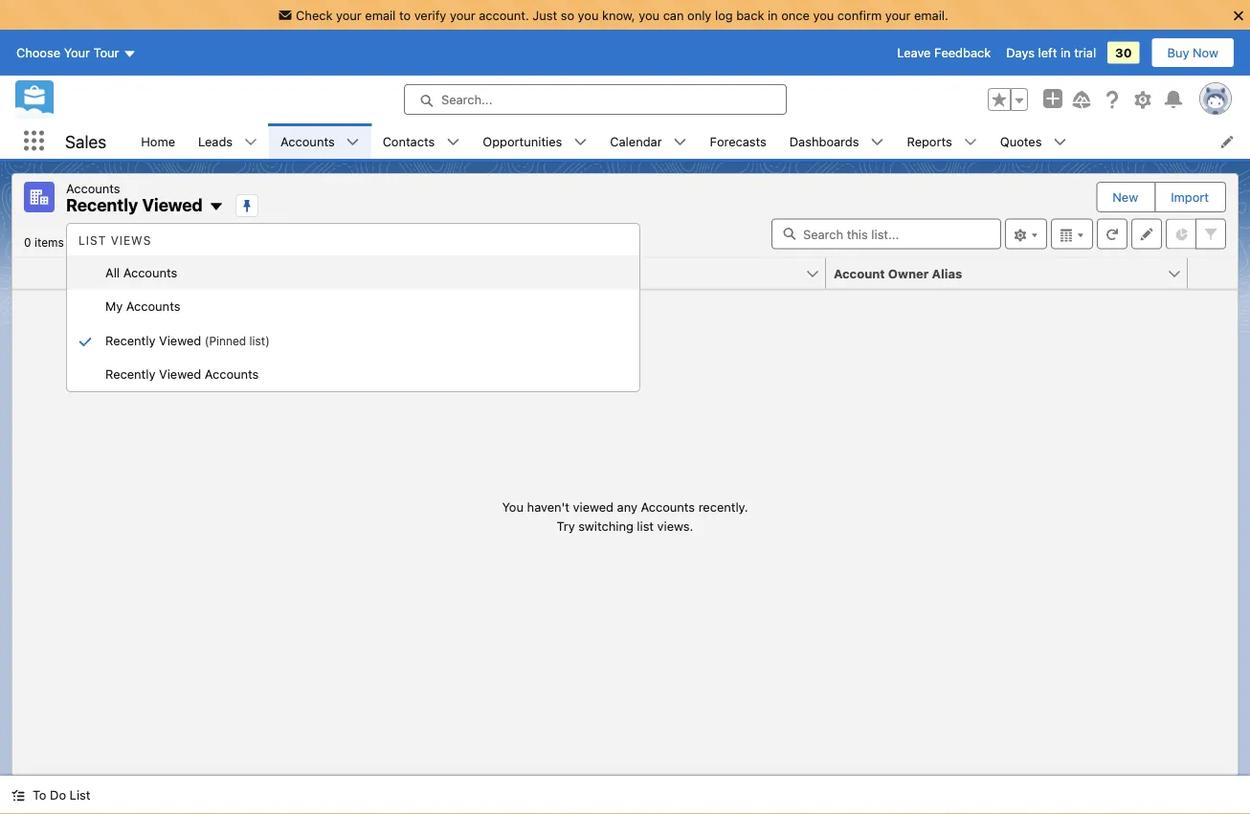 Task type: locate. For each thing, give the bounding box(es) containing it.
recently down my accounts
[[105, 333, 156, 348]]

recently viewed|accounts|list view element
[[11, 173, 1239, 777]]

trial
[[1075, 46, 1096, 60]]

forecasts link
[[699, 124, 778, 159]]

confirm
[[838, 8, 882, 22]]

opportunities
[[483, 134, 562, 148]]

in right left
[[1061, 46, 1071, 60]]

1 horizontal spatial in
[[1061, 46, 1071, 60]]

text default image right calendar
[[674, 136, 687, 149]]

2 your from the left
[[450, 8, 476, 22]]

check
[[296, 8, 333, 22]]

1 horizontal spatial your
[[450, 8, 476, 22]]

0 vertical spatial viewed
[[142, 195, 203, 215]]

accounts | list views list box
[[67, 226, 640, 392]]

text default image inside 'to do list' button
[[11, 790, 25, 803]]

0 horizontal spatial you
[[578, 8, 599, 22]]

text default image right reports
[[964, 136, 977, 149]]

account name button
[[101, 258, 443, 289]]

viewed up seconds
[[142, 195, 203, 215]]

calendar link
[[599, 124, 674, 159]]

2 text default image from the left
[[871, 136, 884, 149]]

3 you from the left
[[813, 8, 834, 22]]

text default image inside leads list item
[[244, 136, 258, 149]]

accounts down account name
[[126, 299, 180, 314]]

your
[[336, 8, 362, 22], [450, 8, 476, 22], [885, 8, 911, 22]]

buy
[[1168, 46, 1190, 60]]

text default image left to
[[11, 790, 25, 803]]

2 vertical spatial recently
[[105, 367, 156, 382]]

cell
[[70, 258, 101, 290]]

updated
[[76, 236, 122, 249]]

3 your from the left
[[885, 8, 911, 22]]

cell inside the recently viewed|accounts|list view element
[[70, 258, 101, 290]]

you right once
[[813, 8, 834, 22]]

group
[[988, 88, 1028, 111]]

text default image inside quotes list item
[[1054, 136, 1067, 149]]

accounts down few
[[123, 265, 177, 280]]

leads
[[198, 134, 233, 148]]

0 horizontal spatial text default image
[[574, 136, 587, 149]]

list
[[130, 124, 1251, 159]]

viewed inside the recently viewed accounts link
[[159, 367, 201, 382]]

account for account name
[[108, 266, 160, 281]]

list views
[[79, 234, 152, 248]]

text default image inside reports list item
[[964, 136, 977, 149]]

list
[[79, 234, 107, 248], [70, 789, 90, 803]]

accounts right leads list item
[[281, 134, 335, 148]]

text default image for contacts
[[447, 136, 460, 149]]

accounts down (pinned
[[205, 367, 259, 382]]

in
[[768, 8, 778, 22], [1061, 46, 1071, 60]]

2 horizontal spatial you
[[813, 8, 834, 22]]

recently viewed status
[[24, 236, 76, 249]]

0 horizontal spatial your
[[336, 8, 362, 22]]

2 horizontal spatial your
[[885, 8, 911, 22]]

your left email.
[[885, 8, 911, 22]]

ago
[[207, 236, 227, 249]]

1 vertical spatial in
[[1061, 46, 1071, 60]]

you left can
[[639, 8, 660, 22]]

account
[[108, 266, 160, 281], [834, 266, 885, 281]]

0 horizontal spatial in
[[768, 8, 778, 22]]

accounts image
[[24, 182, 55, 213]]

1 text default image from the left
[[574, 136, 587, 149]]

0 vertical spatial recently
[[66, 195, 138, 215]]

2 account from the left
[[834, 266, 885, 281]]

recently down recently viewed (pinned list)
[[105, 367, 156, 382]]

account inside 'element'
[[108, 266, 160, 281]]

list right do
[[70, 789, 90, 803]]

text default image for quotes
[[1054, 136, 1067, 149]]

text default image inside the 'dashboards' list item
[[871, 136, 884, 149]]

calendar
[[610, 134, 662, 148]]

list right •
[[79, 234, 107, 248]]

1 horizontal spatial text default image
[[871, 136, 884, 149]]

Search Recently Viewed list view. search field
[[772, 219, 1002, 249]]

choose
[[16, 46, 60, 60]]

viewed
[[142, 195, 203, 215], [159, 333, 201, 348], [159, 367, 201, 382]]

contacts
[[383, 134, 435, 148]]

text default image right leads
[[244, 136, 258, 149]]

action element
[[1188, 258, 1238, 290]]

leave feedback link
[[897, 46, 991, 60]]

text default image right contacts
[[447, 136, 460, 149]]

0 items • updated a few seconds ago
[[24, 236, 227, 249]]

1 vertical spatial recently
[[105, 333, 156, 348]]

recently up the updated
[[66, 195, 138, 215]]

alias
[[932, 266, 963, 281]]

accounts down 'sales'
[[66, 181, 120, 195]]

2 vertical spatial viewed
[[159, 367, 201, 382]]

owner
[[888, 266, 929, 281]]

dashboards list item
[[778, 124, 896, 159]]

0 horizontal spatial account
[[108, 266, 160, 281]]

know,
[[602, 8, 635, 22]]

you haven't viewed any accounts recently. try switching list views.
[[502, 500, 748, 533]]

3 text default image from the left
[[1054, 136, 1067, 149]]

email.
[[914, 8, 949, 22]]

2 horizontal spatial text default image
[[1054, 136, 1067, 149]]

seconds
[[158, 236, 203, 249]]

do
[[50, 789, 66, 803]]

text default image down 'search...' button
[[574, 136, 587, 149]]

2 you from the left
[[639, 8, 660, 22]]

text default image right quotes
[[1054, 136, 1067, 149]]

text default image for dashboards
[[871, 136, 884, 149]]

opportunities link
[[471, 124, 574, 159]]

you right so
[[578, 8, 599, 22]]

account owner alias
[[834, 266, 963, 281]]

1 horizontal spatial account
[[834, 266, 885, 281]]

buy now
[[1168, 46, 1219, 60]]

text default image inside calendar list item
[[674, 136, 687, 149]]

you
[[578, 8, 599, 22], [639, 8, 660, 22], [813, 8, 834, 22]]

opportunities list item
[[471, 124, 599, 159]]

none search field inside the recently viewed|accounts|list view element
[[772, 219, 1002, 249]]

accounts inside you haven't viewed any accounts recently. try switching list views.
[[641, 500, 695, 514]]

all
[[105, 265, 120, 280]]

accounts list item
[[269, 124, 371, 159]]

your left email
[[336, 8, 362, 22]]

text default image inside accounts 'list item'
[[346, 136, 360, 149]]

viewed for recently viewed
[[142, 195, 203, 215]]

haven't
[[527, 500, 570, 514]]

1 account from the left
[[108, 266, 160, 281]]

account owner alias button
[[826, 258, 1167, 289]]

account owner alias element
[[826, 258, 1200, 290]]

text default image
[[574, 136, 587, 149], [871, 136, 884, 149], [1054, 136, 1067, 149]]

accounts up views.
[[641, 500, 695, 514]]

status containing you haven't viewed any accounts recently.
[[502, 498, 748, 535]]

your right verify
[[450, 8, 476, 22]]

to
[[33, 789, 46, 803]]

0 vertical spatial list
[[79, 234, 107, 248]]

account name
[[108, 266, 198, 281]]

0 vertical spatial in
[[768, 8, 778, 22]]

text default image left contacts link
[[346, 136, 360, 149]]

1 horizontal spatial you
[[639, 8, 660, 22]]

account down search recently viewed list view. search field
[[834, 266, 885, 281]]

text default image inside "opportunities" list item
[[574, 136, 587, 149]]

text default image
[[244, 136, 258, 149], [346, 136, 360, 149], [447, 136, 460, 149], [674, 136, 687, 149], [964, 136, 977, 149], [209, 199, 224, 215], [11, 790, 25, 803]]

text default image left reports
[[871, 136, 884, 149]]

viewed down recently viewed (pinned list)
[[159, 367, 201, 382]]

1 vertical spatial list
[[70, 789, 90, 803]]

reports
[[907, 134, 953, 148]]

accounts
[[281, 134, 335, 148], [66, 181, 120, 195], [123, 265, 177, 280], [126, 299, 180, 314], [205, 367, 259, 382], [641, 500, 695, 514]]

items
[[34, 236, 64, 249]]

switching
[[579, 519, 634, 533]]

viewed up recently viewed accounts
[[159, 333, 201, 348]]

1 your from the left
[[336, 8, 362, 22]]

account down a
[[108, 266, 160, 281]]

in right back
[[768, 8, 778, 22]]

text default image inside contacts list item
[[447, 136, 460, 149]]

text default image for accounts
[[346, 136, 360, 149]]

back
[[737, 8, 764, 22]]

leads list item
[[187, 124, 269, 159]]

now
[[1193, 46, 1219, 60]]

viewed inside the recently viewed|accounts|list view element
[[142, 195, 203, 215]]

all accounts link
[[67, 256, 640, 290]]

None search field
[[772, 219, 1002, 249]]

list
[[637, 519, 654, 533]]

status inside the recently viewed|accounts|list view element
[[502, 498, 748, 535]]

log
[[715, 8, 733, 22]]

recently
[[66, 195, 138, 215], [105, 333, 156, 348], [105, 367, 156, 382]]

just
[[533, 8, 557, 22]]

to do list button
[[0, 777, 102, 815]]

status
[[502, 498, 748, 535]]

my accounts
[[105, 299, 180, 314]]

1 vertical spatial viewed
[[159, 333, 201, 348]]

recently viewed accounts link
[[67, 358, 640, 392]]

item number element
[[12, 258, 70, 290]]



Task type: describe. For each thing, give the bounding box(es) containing it.
1 you from the left
[[578, 8, 599, 22]]

text default image for calendar
[[674, 136, 687, 149]]

days
[[1007, 46, 1035, 60]]

a
[[126, 236, 132, 249]]

recently for recently viewed accounts
[[105, 367, 156, 382]]

phone button
[[464, 258, 805, 289]]

import
[[1171, 190, 1209, 204]]

days left in trial
[[1007, 46, 1096, 60]]

forecasts
[[710, 134, 767, 148]]

name
[[163, 266, 198, 281]]

contacts list item
[[371, 124, 471, 159]]

accounts inside my accounts link
[[126, 299, 180, 314]]

text default image for reports
[[964, 136, 977, 149]]

list containing home
[[130, 124, 1251, 159]]

my
[[105, 299, 123, 314]]

dashboards link
[[778, 124, 871, 159]]

quotes
[[1000, 134, 1042, 148]]

feedback
[[935, 46, 991, 60]]

my accounts link
[[67, 290, 640, 324]]

recently viewed (pinned list)
[[105, 333, 270, 348]]

30
[[1116, 46, 1132, 60]]

views.
[[657, 519, 694, 533]]

quotes list item
[[989, 124, 1079, 159]]

search...
[[441, 92, 493, 107]]

all accounts
[[105, 265, 177, 280]]

choose your tour button
[[15, 37, 137, 68]]

contacts link
[[371, 124, 447, 159]]

phone
[[472, 266, 511, 281]]

list)
[[250, 334, 270, 347]]

left
[[1038, 46, 1057, 60]]

tour
[[93, 46, 119, 60]]

new
[[1113, 190, 1139, 204]]

leave feedback
[[897, 46, 991, 60]]

choose your tour
[[16, 46, 119, 60]]

once
[[782, 8, 810, 22]]

recently viewed
[[66, 195, 203, 215]]

reports list item
[[896, 124, 989, 159]]

(pinned
[[205, 334, 246, 347]]

phone element
[[464, 258, 838, 290]]

account for account owner alias
[[834, 266, 885, 281]]

import button
[[1156, 183, 1225, 212]]

reports link
[[896, 124, 964, 159]]

leads link
[[187, 124, 244, 159]]

•
[[67, 236, 73, 249]]

sales
[[65, 131, 107, 152]]

dashboards
[[790, 134, 859, 148]]

account name element
[[101, 258, 476, 290]]

recently for recently viewed
[[66, 195, 138, 215]]

list inside button
[[70, 789, 90, 803]]

accounts inside the recently viewed accounts link
[[205, 367, 259, 382]]

try
[[557, 519, 575, 533]]

text default image up 'ago'
[[209, 199, 224, 215]]

item number image
[[12, 258, 70, 289]]

to do list
[[33, 789, 90, 803]]

account.
[[479, 8, 529, 22]]

views
[[111, 234, 152, 248]]

leave
[[897, 46, 931, 60]]

verify
[[414, 8, 447, 22]]

can
[[663, 8, 684, 22]]

any
[[617, 500, 638, 514]]

list inside list box
[[79, 234, 107, 248]]

calendar list item
[[599, 124, 699, 159]]

viewed for recently viewed accounts
[[159, 367, 201, 382]]

accounts inside accounts link
[[281, 134, 335, 148]]

email
[[365, 8, 396, 22]]

check your email to verify your account. just so you know, you can only log back in once you confirm your email.
[[296, 8, 949, 22]]

to
[[399, 8, 411, 22]]

search... button
[[404, 84, 787, 115]]

so
[[561, 8, 575, 22]]

you
[[502, 500, 524, 514]]

few
[[135, 236, 155, 249]]

text default image for opportunities
[[574, 136, 587, 149]]

action image
[[1188, 258, 1238, 289]]

quotes link
[[989, 124, 1054, 159]]

only
[[688, 8, 712, 22]]

accounts link
[[269, 124, 346, 159]]

home link
[[130, 124, 187, 159]]

new button
[[1098, 183, 1154, 212]]

home
[[141, 134, 175, 148]]

buy now button
[[1151, 37, 1235, 68]]

your
[[64, 46, 90, 60]]

viewed for recently viewed (pinned list)
[[159, 333, 201, 348]]

recently viewed accounts
[[105, 367, 259, 382]]

recently.
[[699, 500, 748, 514]]

text default image for leads
[[244, 136, 258, 149]]

0
[[24, 236, 31, 249]]

accounts inside all accounts link
[[123, 265, 177, 280]]



Task type: vqa. For each thing, say whether or not it's contained in the screenshot.
Acme (Sample)
no



